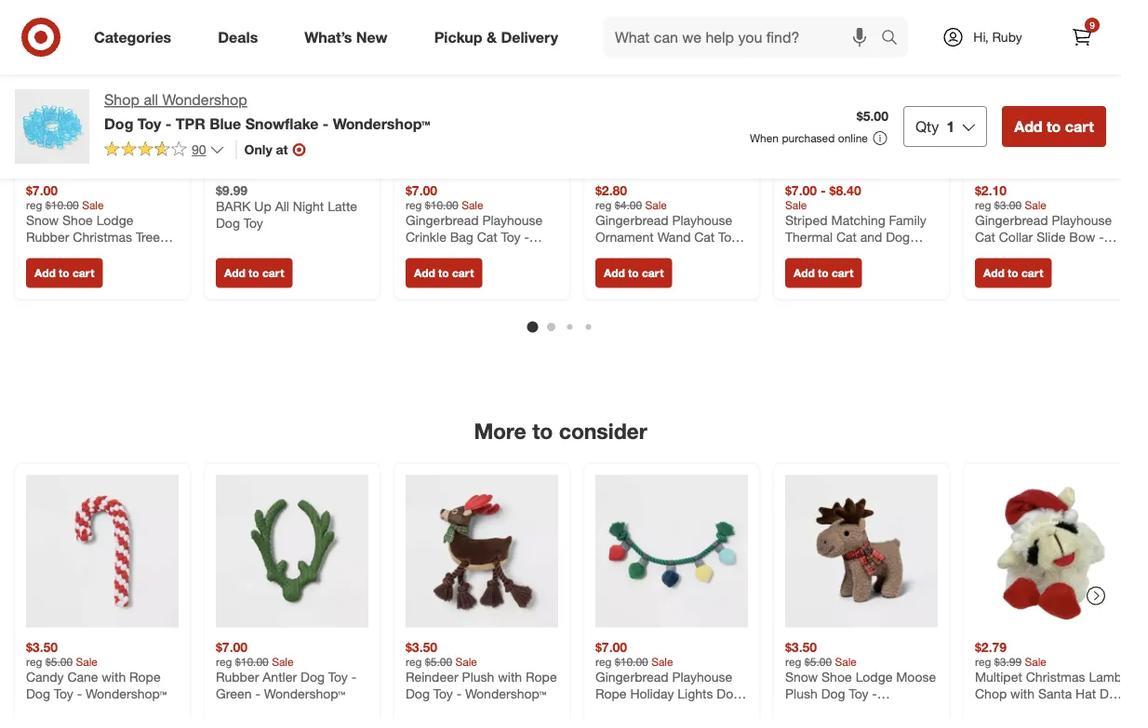 Task type: describe. For each thing, give the bounding box(es) containing it.
to for add to cart button above $2.10
[[1047, 117, 1062, 135]]

$9.99 bark up all night latte dog toy
[[216, 182, 357, 231]]

toy inside $9.99 bark up all night latte dog toy
[[244, 215, 263, 231]]

to for add to cart button associated with gingerbread playhouse cat collar slide bow - wondershop™ image
[[1008, 266, 1019, 280]]

reg for gingerbread playhouse crinkle bag cat toy - wondershop™
[[406, 198, 422, 212]]

90
[[192, 141, 206, 158]]

plush inside $3.50 reg $5.00 sale snow shoe lodge moose plush dog toy - wondershop™
[[786, 686, 818, 702]]

$3.99
[[995, 655, 1022, 669]]

add for bark up all night latte dog toy image
[[224, 266, 246, 280]]

dog inside $7.00 reg $10.00 sale gingerbread playhouse rope holiday lights dog toy - wondershop™
[[717, 686, 741, 702]]

wondershop™ for reindeer plush with rope dog toy - wondershop™
[[466, 686, 547, 702]]

- inside $7.00 reg $10.00 sale gingerbread playhouse crinkle bag cat toy - wondershop™
[[525, 229, 530, 245]]

all
[[275, 198, 289, 215]]

add to cart button up $2.10
[[1003, 106, 1107, 147]]

$7.00 for gingerbread playhouse crinkle bag cat toy - wondershop™
[[406, 182, 438, 198]]

add to cart button for gingerbread playhouse cat collar slide bow - wondershop™ image
[[976, 259, 1052, 288]]

with for cane
[[102, 669, 126, 686]]

reg for gingerbread playhouse rope holiday lights dog toy - wondershop™
[[596, 655, 612, 669]]

sale for gingerbread playhouse rope holiday lights dog toy - wondershop™
[[652, 655, 674, 669]]

6"
[[1008, 702, 1020, 718]]

bow
[[1070, 229, 1096, 245]]

What can we help you find? suggestions appear below search field
[[604, 17, 886, 58]]

$7.00 reg $10.00 sale
[[26, 182, 104, 212]]

rope inside $7.00 reg $10.00 sale gingerbread playhouse rope holiday lights dog toy - wondershop™
[[596, 686, 627, 702]]

dog inside $3.50 reg $5.00 sale snow shoe lodge moose plush dog toy - wondershop™
[[822, 686, 846, 702]]

hi, ruby
[[974, 29, 1023, 45]]

hat
[[1076, 686, 1097, 702]]

new
[[356, 28, 388, 46]]

- inside $2.80 reg $4.00 sale gingerbread playhouse ornament wand cat toy - wondershop™
[[742, 229, 747, 245]]

reg inside the "$7.00 reg $10.00 sale"
[[26, 198, 42, 212]]

rope for candy cane with rope dog toy - wondershop™
[[129, 669, 161, 686]]

cart down 9 link
[[1066, 117, 1095, 135]]

dog inside $9.99 bark up all night latte dog toy
[[216, 215, 240, 231]]

reindeer plush with rope dog toy - wondershop™ image
[[406, 475, 559, 628]]

wondershop™ for gingerbread playhouse ornament wand cat toy - wondershop™
[[596, 245, 677, 261]]

- inside $2.10 reg $3.00 sale gingerbread playhouse cat collar slide bow - wondershop™
[[1100, 229, 1105, 245]]

to for add to cart button for gingerbread playhouse ornament wand cat toy - wondershop™ image
[[629, 266, 639, 280]]

add for gingerbread playhouse ornament wand cat toy - wondershop™ image
[[604, 266, 625, 280]]

gingerbread for cat
[[976, 212, 1049, 229]]

sale for rubber antler dog toy - green - wondershop™
[[272, 655, 294, 669]]

bark up all night latte dog toy image
[[216, 18, 369, 171]]

$5.00 for reindeer plush with rope dog toy - wondershop™
[[425, 655, 453, 669]]

add to cart for add to cart button associated with the striped matching family thermal cat and dog pajamas - wondershop™ - white/red image
[[794, 266, 854, 280]]

$3.50 for candy cane with rope dog toy - wondershop™
[[26, 639, 58, 655]]

toy inside shop all wondershop dog toy - tpr blue snowflake - wondershop™
[[138, 114, 161, 133]]

snow
[[786, 669, 818, 686]]

cat for bag
[[477, 229, 498, 245]]

toy inside $3.50 reg $5.00 sale candy cane with rope dog toy - wondershop™
[[54, 686, 73, 702]]

to for add to cart button associated with snow shoe lodge rubber christmas tree treater dog toy - wondershop™ image
[[59, 266, 69, 280]]

wondershop™ inside $7.00 reg $10.00 sale gingerbread playhouse rope holiday lights dog toy - wondershop™
[[628, 702, 709, 718]]

$3.50 reg $5.00 sale reindeer plush with rope dog toy - wondershop™
[[406, 639, 557, 702]]

playhouse for collar
[[1052, 212, 1113, 229]]

1
[[947, 117, 955, 135]]

reg for reindeer plush with rope dog toy - wondershop™
[[406, 655, 422, 669]]

hi,
[[974, 29, 989, 45]]

blue
[[210, 114, 241, 133]]

pickup & delivery
[[434, 28, 559, 46]]

- inside $7.00 - $8.40 sale
[[821, 182, 826, 198]]

cart for gingerbread playhouse ornament wand cat toy - wondershop™ image
[[642, 266, 664, 280]]

multipet
[[976, 669, 1023, 686]]

categories link
[[78, 17, 195, 58]]

add right 1 on the top right
[[1015, 117, 1043, 135]]

qty 1
[[916, 117, 955, 135]]

gingerbread playhouse rope holiday lights dog toy - wondershop™ image
[[596, 475, 749, 628]]

at
[[276, 141, 288, 158]]

search
[[873, 30, 918, 48]]

$7.00 inside the "$7.00 reg $10.00 sale"
[[26, 182, 58, 198]]

sale inside $7.00 - $8.40 sale
[[786, 198, 808, 212]]

9
[[1090, 19, 1096, 31]]

add to cart button for gingerbread playhouse crinkle bag cat toy - wondershop™ image
[[406, 259, 483, 288]]

reg for candy cane with rope dog toy - wondershop™
[[26, 655, 42, 669]]

wondershop™ for rubber antler dog toy - green - wondershop™
[[264, 686, 345, 702]]

reg for rubber antler dog toy - green - wondershop™
[[216, 655, 232, 669]]

$7.00 reg $10.00 sale rubber antler dog toy - green - wondershop™
[[216, 639, 357, 702]]

shop all wondershop dog toy - tpr blue snowflake - wondershop™
[[104, 91, 431, 133]]

$9.99
[[216, 182, 248, 198]]

ornament
[[596, 229, 654, 245]]

wondershop™ inside $3.50 reg $5.00 sale snow shoe lodge moose plush dog toy - wondershop™
[[786, 702, 867, 718]]

add to cart for add to cart button for gingerbread playhouse ornament wand cat toy - wondershop™ image
[[604, 266, 664, 280]]

santa
[[1039, 686, 1073, 702]]

collar
[[1000, 229, 1034, 245]]

add to cart button for the striped matching family thermal cat and dog pajamas - wondershop™ - white/red image
[[786, 259, 862, 288]]

rubber antler dog toy - green - wondershop™ image
[[216, 475, 369, 628]]

playhouse for holiday
[[673, 669, 733, 686]]

with inside $2.79 reg $3.99 sale multipet christmas lamb chop with santa hat dog toy - 6"
[[1011, 686, 1035, 702]]

$10.00 for gingerbread playhouse rope holiday lights dog toy - wondershop™
[[615, 655, 649, 669]]

when purchased online
[[750, 131, 869, 145]]

- inside $2.79 reg $3.99 sale multipet christmas lamb chop with santa hat dog toy - 6"
[[999, 702, 1004, 718]]

cart for the striped matching family thermal cat and dog pajamas - wondershop™ - white/red image
[[832, 266, 854, 280]]

tpr
[[176, 114, 205, 133]]

$3.50 for reindeer plush with rope dog toy - wondershop™
[[406, 639, 438, 655]]

snow shoe lodge rubber christmas tree treater dog toy - wondershop™ image
[[26, 18, 179, 171]]

add for the striped matching family thermal cat and dog pajamas - wondershop™ - white/red image
[[794, 266, 815, 280]]

sale for multipet christmas lamb chop with santa hat dog toy - 6"
[[1025, 655, 1047, 669]]

only at
[[244, 141, 288, 158]]

$7.00 reg $10.00 sale gingerbread playhouse rope holiday lights dog toy - wondershop™
[[596, 639, 741, 718]]

wondershop™ for gingerbread playhouse cat collar slide bow - wondershop™
[[976, 245, 1057, 261]]

wondershop
[[162, 91, 247, 109]]

$7.00 for gingerbread playhouse rope holiday lights dog toy - wondershop™
[[596, 639, 628, 655]]

sale inside the "$7.00 reg $10.00 sale"
[[82, 198, 104, 212]]

add for snow shoe lodge rubber christmas tree treater dog toy - wondershop™ image
[[34, 266, 56, 280]]

deals
[[218, 28, 258, 46]]

sale for snow shoe lodge moose plush dog toy - wondershop™
[[836, 655, 857, 669]]

dog inside the $3.50 reg $5.00 sale reindeer plush with rope dog toy - wondershop™
[[406, 686, 430, 702]]

dog inside shop all wondershop dog toy - tpr blue snowflake - wondershop™
[[104, 114, 134, 133]]

bag
[[450, 229, 474, 245]]

only
[[244, 141, 272, 158]]

snow shoe lodge moose plush dog toy - wondershop™ image
[[786, 475, 938, 628]]

more
[[474, 419, 527, 445]]

gingerbread playhouse ornament wand cat toy - wondershop™ image
[[596, 18, 749, 171]]

more to consider
[[474, 419, 648, 445]]

cart for gingerbread playhouse cat collar slide bow - wondershop™ image
[[1022, 266, 1044, 280]]

sale for gingerbread playhouse crinkle bag cat toy - wondershop™
[[462, 198, 484, 212]]

- inside the $3.50 reg $5.00 sale reindeer plush with rope dog toy - wondershop™
[[457, 686, 462, 702]]



Task type: vqa. For each thing, say whether or not it's contained in the screenshot.
Rope to the right
yes



Task type: locate. For each thing, give the bounding box(es) containing it.
gingerbread playhouse crinkle bag cat toy - wondershop™ image
[[406, 18, 559, 171]]

sale inside $7.00 reg $10.00 sale gingerbread playhouse crinkle bag cat toy - wondershop™
[[462, 198, 484, 212]]

cat right bag
[[477, 229, 498, 245]]

sale inside $3.50 reg $5.00 sale candy cane with rope dog toy - wondershop™
[[76, 655, 98, 669]]

sale for gingerbread playhouse cat collar slide bow - wondershop™
[[1025, 198, 1047, 212]]

with right reindeer at the left of the page
[[498, 669, 522, 686]]

reg for snow shoe lodge moose plush dog toy - wondershop™
[[786, 655, 802, 669]]

$3.50 up candy
[[26, 639, 58, 655]]

wondershop™ for candy cane with rope dog toy - wondershop™
[[86, 686, 167, 702]]

1 cat from the left
[[477, 229, 498, 245]]

with inside $3.50 reg $5.00 sale candy cane with rope dog toy - wondershop™
[[102, 669, 126, 686]]

- inside $7.00 reg $10.00 sale gingerbread playhouse rope holiday lights dog toy - wondershop™
[[619, 702, 624, 718]]

sale inside $2.79 reg $3.99 sale multipet christmas lamb chop with santa hat dog toy - 6"
[[1025, 655, 1047, 669]]

add to cart button down collar
[[976, 259, 1052, 288]]

candy cane with rope dog toy - wondershop™ image
[[26, 475, 179, 628]]

3 $3.50 from the left
[[786, 639, 817, 655]]

toy inside $2.79 reg $3.99 sale multipet christmas lamb chop with santa hat dog toy - 6"
[[976, 702, 995, 718]]

reg for multipet christmas lamb chop with santa hat dog toy - 6"
[[976, 655, 992, 669]]

wondershop™ inside $7.00 reg $10.00 sale rubber antler dog toy - green - wondershop™
[[264, 686, 345, 702]]

$3.50 inside $3.50 reg $5.00 sale candy cane with rope dog toy - wondershop™
[[26, 639, 58, 655]]

add for gingerbread playhouse cat collar slide bow - wondershop™ image
[[984, 266, 1005, 280]]

slide
[[1037, 229, 1066, 245]]

$10.00 inside the "$7.00 reg $10.00 sale"
[[45, 198, 79, 212]]

add to cart down $7.00 - $8.40 sale
[[794, 266, 854, 280]]

cart down all
[[262, 266, 284, 280]]

add to cart button down up
[[216, 259, 293, 288]]

add to cart down up
[[224, 266, 284, 280]]

rope inside the $3.50 reg $5.00 sale reindeer plush with rope dog toy - wondershop™
[[526, 669, 557, 686]]

&
[[487, 28, 497, 46]]

cat inside $2.80 reg $4.00 sale gingerbread playhouse ornament wand cat toy - wondershop™
[[695, 229, 715, 245]]

reg for gingerbread playhouse ornament wand cat toy - wondershop™
[[596, 198, 612, 212]]

to for add to cart button associated with the striped matching family thermal cat and dog pajamas - wondershop™ - white/red image
[[818, 266, 829, 280]]

$7.00 for rubber antler dog toy - green - wondershop™
[[216, 639, 248, 655]]

playhouse inside $7.00 reg $10.00 sale gingerbread playhouse crinkle bag cat toy - wondershop™
[[483, 212, 543, 229]]

add to cart for add to cart button for gingerbread playhouse crinkle bag cat toy - wondershop™ image
[[414, 266, 474, 280]]

reg inside $2.80 reg $4.00 sale gingerbread playhouse ornament wand cat toy - wondershop™
[[596, 198, 612, 212]]

reg inside $3.50 reg $5.00 sale snow shoe lodge moose plush dog toy - wondershop™
[[786, 655, 802, 669]]

purchased
[[782, 131, 836, 145]]

reg inside $3.50 reg $5.00 sale candy cane with rope dog toy - wondershop™
[[26, 655, 42, 669]]

crinkle
[[406, 229, 447, 245]]

delivery
[[501, 28, 559, 46]]

$5.00 for snow shoe lodge moose plush dog toy - wondershop™
[[805, 655, 832, 669]]

cart
[[1066, 117, 1095, 135], [73, 266, 94, 280], [262, 266, 284, 280], [452, 266, 474, 280], [642, 266, 664, 280], [832, 266, 854, 280], [1022, 266, 1044, 280]]

wondershop™ inside $7.00 reg $10.00 sale gingerbread playhouse crinkle bag cat toy - wondershop™
[[406, 245, 487, 261]]

wondershop™ inside $2.80 reg $4.00 sale gingerbread playhouse ornament wand cat toy - wondershop™
[[596, 245, 677, 261]]

$3.50 inside the $3.50 reg $5.00 sale reindeer plush with rope dog toy - wondershop™
[[406, 639, 438, 655]]

snowflake
[[245, 114, 319, 133]]

image of dog toy - tpr blue snowflake - wondershop™ image
[[15, 89, 89, 164]]

rubber
[[216, 669, 259, 686]]

cat inside $2.10 reg $3.00 sale gingerbread playhouse cat collar slide bow - wondershop™
[[976, 229, 996, 245]]

$7.00
[[26, 182, 58, 198], [406, 182, 438, 198], [786, 182, 817, 198], [216, 639, 248, 655], [596, 639, 628, 655]]

add to cart down bag
[[414, 266, 474, 280]]

sale inside $2.10 reg $3.00 sale gingerbread playhouse cat collar slide bow - wondershop™
[[1025, 198, 1047, 212]]

gingerbread playhouse cat collar slide bow - wondershop™ image
[[976, 18, 1122, 171]]

1 horizontal spatial cat
[[695, 229, 715, 245]]

toy inside $7.00 reg $10.00 sale rubber antler dog toy - green - wondershop™
[[328, 669, 348, 686]]

2 horizontal spatial $3.50
[[786, 639, 817, 655]]

$10.00 inside $7.00 reg $10.00 sale gingerbread playhouse rope holiday lights dog toy - wondershop™
[[615, 655, 649, 669]]

add to cart down the "$7.00 reg $10.00 sale"
[[34, 266, 94, 280]]

playhouse inside $7.00 reg $10.00 sale gingerbread playhouse rope holiday lights dog toy - wondershop™
[[673, 669, 733, 686]]

$10.00 down image of dog toy - tpr blue snowflake - wondershop™
[[45, 198, 79, 212]]

bark
[[216, 198, 251, 215]]

$10.00 up green
[[235, 655, 269, 669]]

cart down collar
[[1022, 266, 1044, 280]]

toy inside $3.50 reg $5.00 sale snow shoe lodge moose plush dog toy - wondershop™
[[849, 686, 869, 702]]

lodge
[[856, 669, 893, 686]]

$5.00 for candy cane with rope dog toy - wondershop™
[[45, 655, 73, 669]]

sale
[[82, 198, 104, 212], [462, 198, 484, 212], [646, 198, 667, 212], [786, 198, 808, 212], [1025, 198, 1047, 212], [76, 655, 98, 669], [272, 655, 294, 669], [456, 655, 478, 669], [652, 655, 674, 669], [836, 655, 857, 669], [1025, 655, 1047, 669]]

cat for wand
[[695, 229, 715, 245]]

ruby
[[993, 29, 1023, 45]]

$10.00 up holiday on the bottom of the page
[[615, 655, 649, 669]]

reg inside $7.00 reg $10.00 sale gingerbread playhouse rope holiday lights dog toy - wondershop™
[[596, 655, 612, 669]]

$4.00
[[615, 198, 642, 212]]

search button
[[873, 17, 918, 61]]

90 link
[[104, 140, 225, 162]]

$2.79 reg $3.99 sale multipet christmas lamb chop with santa hat dog toy - 6"
[[976, 639, 1122, 718]]

add to cart down ornament
[[604, 266, 664, 280]]

- inside $3.50 reg $5.00 sale snow shoe lodge moose plush dog toy - wondershop™
[[873, 686, 878, 702]]

$7.00 reg $10.00 sale gingerbread playhouse crinkle bag cat toy - wondershop™
[[406, 182, 543, 261]]

add to cart up $3.00 at the top right
[[1015, 117, 1095, 135]]

online
[[839, 131, 869, 145]]

reg inside $7.00 reg $10.00 sale rubber antler dog toy - green - wondershop™
[[216, 655, 232, 669]]

what's
[[305, 28, 352, 46]]

gingerbread inside $2.80 reg $4.00 sale gingerbread playhouse ornament wand cat toy - wondershop™
[[596, 212, 669, 229]]

gingerbread for rope
[[596, 669, 669, 686]]

reg inside the $3.50 reg $5.00 sale reindeer plush with rope dog toy - wondershop™
[[406, 655, 422, 669]]

playhouse for bag
[[483, 212, 543, 229]]

reg inside $7.00 reg $10.00 sale gingerbread playhouse crinkle bag cat toy - wondershop™
[[406, 198, 422, 212]]

toy inside $2.80 reg $4.00 sale gingerbread playhouse ornament wand cat toy - wondershop™
[[719, 229, 738, 245]]

latte
[[328, 198, 357, 215]]

lamb
[[1090, 669, 1122, 686]]

green
[[216, 686, 252, 702]]

playhouse inside $2.10 reg $3.00 sale gingerbread playhouse cat collar slide bow - wondershop™
[[1052, 212, 1113, 229]]

add to cart button down $7.00 - $8.40 sale
[[786, 259, 862, 288]]

$2.80 reg $4.00 sale gingerbread playhouse ornament wand cat toy - wondershop™
[[596, 182, 747, 261]]

$2.80
[[596, 182, 628, 198]]

$7.00 inside $7.00 reg $10.00 sale gingerbread playhouse rope holiday lights dog toy - wondershop™
[[596, 639, 628, 655]]

cart down bag
[[452, 266, 474, 280]]

$3.50
[[26, 639, 58, 655], [406, 639, 438, 655], [786, 639, 817, 655]]

add to cart down collar
[[984, 266, 1044, 280]]

sale for candy cane with rope dog toy - wondershop™
[[76, 655, 98, 669]]

cane
[[67, 669, 98, 686]]

consider
[[559, 419, 648, 445]]

0 horizontal spatial $3.50
[[26, 639, 58, 655]]

up
[[254, 198, 272, 215]]

cat
[[477, 229, 498, 245], [695, 229, 715, 245], [976, 229, 996, 245]]

0 horizontal spatial plush
[[462, 669, 495, 686]]

sale inside $7.00 reg $10.00 sale rubber antler dog toy - green - wondershop™
[[272, 655, 294, 669]]

qty
[[916, 117, 940, 135]]

$2.10
[[976, 182, 1007, 198]]

cat right wand
[[695, 229, 715, 245]]

add down $7.00 - $8.40 sale
[[794, 266, 815, 280]]

cart for snow shoe lodge rubber christmas tree treater dog toy - wondershop™ image
[[73, 266, 94, 280]]

wand
[[658, 229, 691, 245]]

add down collar
[[984, 266, 1005, 280]]

wondershop™ inside $3.50 reg $5.00 sale candy cane with rope dog toy - wondershop™
[[86, 686, 167, 702]]

0 horizontal spatial with
[[102, 669, 126, 686]]

shop
[[104, 91, 140, 109]]

$5.00 inside $3.50 reg $5.00 sale candy cane with rope dog toy - wondershop™
[[45, 655, 73, 669]]

toy inside $7.00 reg $10.00 sale gingerbread playhouse rope holiday lights dog toy - wondershop™
[[596, 702, 615, 718]]

toy inside the $3.50 reg $5.00 sale reindeer plush with rope dog toy - wondershop™
[[434, 686, 453, 702]]

wondershop™ inside $2.10 reg $3.00 sale gingerbread playhouse cat collar slide bow - wondershop™
[[976, 245, 1057, 261]]

pickup & delivery link
[[419, 17, 582, 58]]

2 horizontal spatial rope
[[596, 686, 627, 702]]

$7.00 - $8.40 sale
[[786, 182, 862, 212]]

wondershop™
[[333, 114, 431, 133], [406, 245, 487, 261], [596, 245, 677, 261], [976, 245, 1057, 261], [86, 686, 167, 702], [264, 686, 345, 702], [466, 686, 547, 702], [628, 702, 709, 718], [786, 702, 867, 718]]

$3.50 reg $5.00 sale snow shoe lodge moose plush dog toy - wondershop™
[[786, 639, 937, 718]]

add to cart for add to cart button associated with snow shoe lodge rubber christmas tree treater dog toy - wondershop™ image
[[34, 266, 94, 280]]

reg inside $2.10 reg $3.00 sale gingerbread playhouse cat collar slide bow - wondershop™
[[976, 198, 992, 212]]

rope for reindeer plush with rope dog toy - wondershop™
[[526, 669, 557, 686]]

plush left shoe
[[786, 686, 818, 702]]

with inside the $3.50 reg $5.00 sale reindeer plush with rope dog toy - wondershop™
[[498, 669, 522, 686]]

$10.00 for rubber antler dog toy - green - wondershop™
[[235, 655, 269, 669]]

cart down wand
[[642, 266, 664, 280]]

add to cart button for snow shoe lodge rubber christmas tree treater dog toy - wondershop™ image
[[26, 259, 103, 288]]

dog inside $7.00 reg $10.00 sale rubber antler dog toy - green - wondershop™
[[301, 669, 325, 686]]

$7.00 inside $7.00 - $8.40 sale
[[786, 182, 817, 198]]

0 horizontal spatial cat
[[477, 229, 498, 245]]

cart for bark up all night latte dog toy image
[[262, 266, 284, 280]]

1 horizontal spatial with
[[498, 669, 522, 686]]

gingerbread inside $7.00 reg $10.00 sale gingerbread playhouse crinkle bag cat toy - wondershop™
[[406, 212, 479, 229]]

reg
[[26, 198, 42, 212], [406, 198, 422, 212], [596, 198, 612, 212], [976, 198, 992, 212], [26, 655, 42, 669], [216, 655, 232, 669], [406, 655, 422, 669], [596, 655, 612, 669], [786, 655, 802, 669], [976, 655, 992, 669]]

add down bark
[[224, 266, 246, 280]]

$2.79
[[976, 639, 1007, 655]]

reindeer
[[406, 669, 459, 686]]

when
[[750, 131, 779, 145]]

playhouse
[[483, 212, 543, 229], [673, 212, 733, 229], [1052, 212, 1113, 229], [673, 669, 733, 686]]

2 $3.50 from the left
[[406, 639, 438, 655]]

add down the "$7.00 reg $10.00 sale"
[[34, 266, 56, 280]]

- inside $3.50 reg $5.00 sale candy cane with rope dog toy - wondershop™
[[77, 686, 82, 702]]

add to cart for add to cart button above $2.10
[[1015, 117, 1095, 135]]

cat inside $7.00 reg $10.00 sale gingerbread playhouse crinkle bag cat toy - wondershop™
[[477, 229, 498, 245]]

gingerbread inside $2.10 reg $3.00 sale gingerbread playhouse cat collar slide bow - wondershop™
[[976, 212, 1049, 229]]

dog inside $3.50 reg $5.00 sale candy cane with rope dog toy - wondershop™
[[26, 686, 50, 702]]

plush inside the $3.50 reg $5.00 sale reindeer plush with rope dog toy - wondershop™
[[462, 669, 495, 686]]

$10.00 for gingerbread playhouse crinkle bag cat toy - wondershop™
[[425, 198, 459, 212]]

deals link
[[202, 17, 281, 58]]

sale inside $2.80 reg $4.00 sale gingerbread playhouse ornament wand cat toy - wondershop™
[[646, 198, 667, 212]]

$10.00 up crinkle
[[425, 198, 459, 212]]

to for add to cart button for gingerbread playhouse crinkle bag cat toy - wondershop™ image
[[439, 266, 449, 280]]

2 horizontal spatial cat
[[976, 229, 996, 245]]

playhouse for wand
[[673, 212, 733, 229]]

reg inside $2.79 reg $3.99 sale multipet christmas lamb chop with santa hat dog toy - 6"
[[976, 655, 992, 669]]

add down ornament
[[604, 266, 625, 280]]

night
[[293, 198, 324, 215]]

1 horizontal spatial plush
[[786, 686, 818, 702]]

dog
[[104, 114, 134, 133], [216, 215, 240, 231], [301, 669, 325, 686], [26, 686, 50, 702], [406, 686, 430, 702], [717, 686, 741, 702], [822, 686, 846, 702], [1100, 686, 1122, 702]]

sale inside the $3.50 reg $5.00 sale reindeer plush with rope dog toy - wondershop™
[[456, 655, 478, 669]]

add down crinkle
[[414, 266, 435, 280]]

$3.50 up "snow"
[[786, 639, 817, 655]]

playhouse inside $2.80 reg $4.00 sale gingerbread playhouse ornament wand cat toy - wondershop™
[[673, 212, 733, 229]]

pickup
[[434, 28, 483, 46]]

add to cart button for gingerbread playhouse ornament wand cat toy - wondershop™ image
[[596, 259, 673, 288]]

to for add to cart button corresponding to bark up all night latte dog toy image
[[249, 266, 259, 280]]

cat left collar
[[976, 229, 996, 245]]

add to cart for add to cart button corresponding to bark up all night latte dog toy image
[[224, 266, 284, 280]]

add to cart button down the "$7.00 reg $10.00 sale"
[[26, 259, 103, 288]]

sale for gingerbread playhouse ornament wand cat toy - wondershop™
[[646, 198, 667, 212]]

what's new link
[[289, 17, 411, 58]]

gingerbread for crinkle
[[406, 212, 479, 229]]

wondershop™ for gingerbread playhouse crinkle bag cat toy - wondershop™
[[406, 245, 487, 261]]

$7.00 inside $7.00 reg $10.00 sale rubber antler dog toy - green - wondershop™
[[216, 639, 248, 655]]

with right cane
[[102, 669, 126, 686]]

9 link
[[1062, 17, 1103, 58]]

sale inside $7.00 reg $10.00 sale gingerbread playhouse rope holiday lights dog toy - wondershop™
[[652, 655, 674, 669]]

antler
[[263, 669, 297, 686]]

lights
[[678, 686, 714, 702]]

3 cat from the left
[[976, 229, 996, 245]]

toy
[[138, 114, 161, 133], [244, 215, 263, 231], [501, 229, 521, 245], [719, 229, 738, 245], [328, 669, 348, 686], [54, 686, 73, 702], [434, 686, 453, 702], [849, 686, 869, 702], [596, 702, 615, 718], [976, 702, 995, 718]]

gingerbread
[[406, 212, 479, 229], [596, 212, 669, 229], [976, 212, 1049, 229], [596, 669, 669, 686]]

$3.50 up reindeer at the left of the page
[[406, 639, 438, 655]]

categories
[[94, 28, 172, 46]]

dog inside $2.79 reg $3.99 sale multipet christmas lamb chop with santa hat dog toy - 6"
[[1100, 686, 1122, 702]]

$10.00 inside $7.00 reg $10.00 sale gingerbread playhouse crinkle bag cat toy - wondershop™
[[425, 198, 459, 212]]

candy
[[26, 669, 64, 686]]

$7.00 inside $7.00 reg $10.00 sale gingerbread playhouse crinkle bag cat toy - wondershop™
[[406, 182, 438, 198]]

1 horizontal spatial $3.50
[[406, 639, 438, 655]]

striped matching family thermal cat and dog pajamas - wondershop™ - white/red image
[[786, 18, 938, 171]]

$3.50 for snow shoe lodge moose plush dog toy - wondershop™
[[786, 639, 817, 655]]

gingerbread inside $7.00 reg $10.00 sale gingerbread playhouse rope holiday lights dog toy - wondershop™
[[596, 669, 669, 686]]

rope
[[129, 669, 161, 686], [526, 669, 557, 686], [596, 686, 627, 702]]

toy inside $7.00 reg $10.00 sale gingerbread playhouse crinkle bag cat toy - wondershop™
[[501, 229, 521, 245]]

1 $3.50 from the left
[[26, 639, 58, 655]]

christmas
[[1027, 669, 1086, 686]]

wondershop™ inside the $3.50 reg $5.00 sale reindeer plush with rope dog toy - wondershop™
[[466, 686, 547, 702]]

add to cart button for bark up all night latte dog toy image
[[216, 259, 293, 288]]

$5.00 inside the $3.50 reg $5.00 sale reindeer plush with rope dog toy - wondershop™
[[425, 655, 453, 669]]

$10.00
[[45, 198, 79, 212], [425, 198, 459, 212], [235, 655, 269, 669], [615, 655, 649, 669]]

all
[[144, 91, 158, 109]]

add to cart for add to cart button associated with gingerbread playhouse cat collar slide bow - wondershop™ image
[[984, 266, 1044, 280]]

gingerbread for ornament
[[596, 212, 669, 229]]

with right the chop
[[1011, 686, 1035, 702]]

rope inside $3.50 reg $5.00 sale candy cane with rope dog toy - wondershop™
[[129, 669, 161, 686]]

$8.40
[[830, 182, 862, 198]]

what's new
[[305, 28, 388, 46]]

2 horizontal spatial with
[[1011, 686, 1035, 702]]

$5.00 inside $3.50 reg $5.00 sale snow shoe lodge moose plush dog toy - wondershop™
[[805, 655, 832, 669]]

sale inside $3.50 reg $5.00 sale snow shoe lodge moose plush dog toy - wondershop™
[[836, 655, 857, 669]]

shoe
[[822, 669, 853, 686]]

cart down $7.00 - $8.40 sale
[[832, 266, 854, 280]]

plush right reindeer at the left of the page
[[462, 669, 495, 686]]

add to cart button
[[1003, 106, 1107, 147], [26, 259, 103, 288], [216, 259, 293, 288], [406, 259, 483, 288], [596, 259, 673, 288], [786, 259, 862, 288], [976, 259, 1052, 288]]

chop
[[976, 686, 1008, 702]]

with
[[102, 669, 126, 686], [498, 669, 522, 686], [1011, 686, 1035, 702]]

$3.50 inside $3.50 reg $5.00 sale snow shoe lodge moose plush dog toy - wondershop™
[[786, 639, 817, 655]]

add to cart button down bag
[[406, 259, 483, 288]]

2 cat from the left
[[695, 229, 715, 245]]

to
[[1047, 117, 1062, 135], [59, 266, 69, 280], [249, 266, 259, 280], [439, 266, 449, 280], [629, 266, 639, 280], [818, 266, 829, 280], [1008, 266, 1019, 280], [533, 419, 553, 445]]

cart for gingerbread playhouse crinkle bag cat toy - wondershop™ image
[[452, 266, 474, 280]]

$5.00
[[857, 108, 889, 124], [45, 655, 73, 669], [425, 655, 453, 669], [805, 655, 832, 669]]

moose
[[897, 669, 937, 686]]

wondershop™ inside shop all wondershop dog toy - tpr blue snowflake - wondershop™
[[333, 114, 431, 133]]

add to cart button down ornament
[[596, 259, 673, 288]]

cart down the "$7.00 reg $10.00 sale"
[[73, 266, 94, 280]]

$10.00 inside $7.00 reg $10.00 sale rubber antler dog toy - green - wondershop™
[[235, 655, 269, 669]]

sale for reindeer plush with rope dog toy - wondershop™
[[456, 655, 478, 669]]

$3.50 reg $5.00 sale candy cane with rope dog toy - wondershop™
[[26, 639, 167, 702]]

1 horizontal spatial rope
[[526, 669, 557, 686]]

holiday
[[631, 686, 674, 702]]

0 horizontal spatial rope
[[129, 669, 161, 686]]

reg for gingerbread playhouse cat collar slide bow - wondershop™
[[976, 198, 992, 212]]

with for plush
[[498, 669, 522, 686]]

$2.10 reg $3.00 sale gingerbread playhouse cat collar slide bow - wondershop™
[[976, 182, 1113, 261]]

$3.00
[[995, 198, 1022, 212]]

add for gingerbread playhouse crinkle bag cat toy - wondershop™ image
[[414, 266, 435, 280]]

multipet christmas lamb chop with santa hat dog toy - 6" image
[[976, 475, 1122, 628]]



